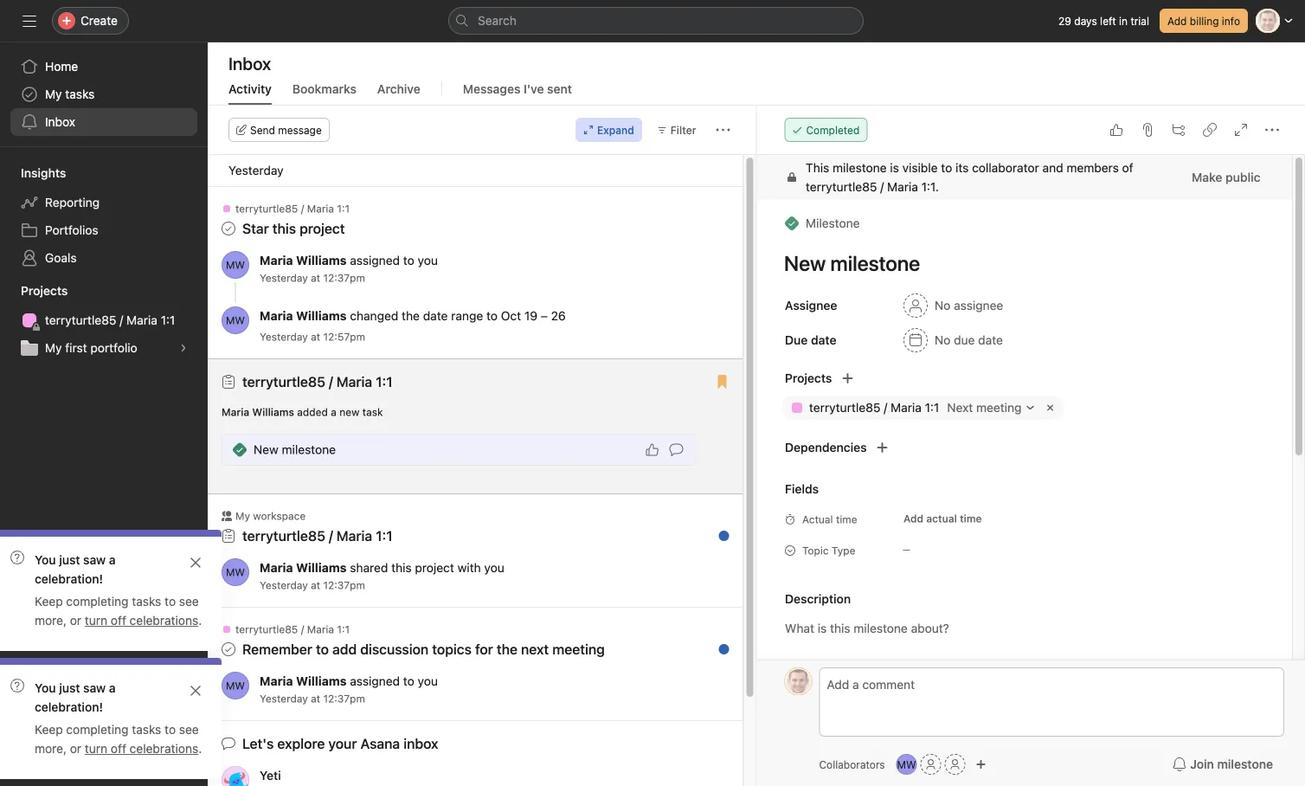 Task type: locate. For each thing, give the bounding box(es) containing it.
see down close image
[[179, 594, 199, 609]]

yesterday down star this project
[[260, 272, 308, 284]]

assigned for 4th 'maria williams' link from the top of the page
[[350, 674, 400, 688]]

terryturtle85 / maria 1:1 link
[[10, 307, 197, 334], [242, 374, 393, 390]]

turn off celebrations button for close image
[[85, 613, 198, 628]]

remove image
[[1043, 401, 1057, 415]]

williams inside maria williams shared this project with you yesterday at 12:37pm
[[296, 561, 347, 575]]

changed
[[350, 309, 399, 323]]

2 assigned from the top
[[350, 674, 400, 688]]

projects button down goals
[[0, 282, 68, 300]]

completing
[[66, 594, 129, 609], [66, 723, 129, 737]]

williams inside maria williams changed the date range to oct 19 – 26 yesterday at 12:57pm
[[296, 309, 347, 323]]

goals
[[45, 251, 77, 265]]

or for turn off celebrations button associated with close icon
[[70, 742, 81, 756]]

1 vertical spatial maria williams assigned to you yesterday at 12:37pm
[[260, 674, 438, 705]]

0 vertical spatial the
[[402, 309, 420, 323]]

keep completing tasks to see more, or for turn off celebrations button associated with close icon
[[35, 723, 199, 756]]

projects
[[21, 284, 68, 298], [785, 371, 832, 385]]

mw
[[226, 259, 245, 271], [226, 314, 245, 326], [226, 566, 245, 578], [226, 680, 245, 692], [897, 758, 917, 771]]

williams
[[296, 253, 347, 268], [296, 309, 347, 323], [252, 406, 294, 418], [296, 561, 347, 575], [296, 674, 347, 688]]

at inside maria williams shared this project with you yesterday at 12:37pm
[[311, 579, 320, 591]]

celebrations
[[130, 613, 198, 628], [130, 742, 198, 756]]

0 horizontal spatial date
[[423, 309, 448, 323]]

1 vertical spatial no
[[935, 333, 951, 347]]

1:1 left next
[[925, 400, 939, 415]]

/ left 1:1.
[[880, 180, 884, 194]]

2 you just saw a celebration! from the top
[[35, 681, 116, 714]]

0 horizontal spatial the
[[402, 309, 420, 323]]

you just saw a celebration! for turn off celebrations button associated with close icon
[[35, 681, 116, 714]]

see
[[179, 594, 199, 609], [179, 723, 199, 737]]

celebrations down close image
[[130, 613, 198, 628]]

you for turn off celebrations button related to close image
[[35, 553, 56, 567]]

add
[[332, 641, 357, 658]]

you down remember to add discussion topics for the next meeting
[[418, 674, 438, 688]]

1 . from the top
[[198, 613, 202, 628]]

terryturtle85 / maria 1:1 link up portfolio
[[10, 307, 197, 334]]

maria inside maria williams shared this project with you yesterday at 12:37pm
[[260, 561, 293, 575]]

maria williams link up 12:57pm
[[260, 309, 347, 323]]

this
[[806, 161, 829, 175]]

terryturtle85 up first
[[45, 313, 116, 327]]

0 horizontal spatial inbox
[[45, 115, 75, 129]]

you
[[418, 253, 438, 268], [484, 561, 505, 575], [418, 674, 438, 688]]

2 keep from the top
[[35, 723, 63, 737]]

more actions image
[[716, 123, 730, 137]]

0 vertical spatial date
[[423, 309, 448, 323]]

1 celebrations from the top
[[130, 613, 198, 628]]

1:1 up this project
[[337, 203, 350, 215]]

home link
[[10, 53, 197, 81]]

1:1 inside 'main content'
[[925, 400, 939, 415]]

1 vertical spatial add
[[903, 513, 923, 525]]

yesterday down send
[[229, 163, 284, 177]]

inbox up activity
[[229, 53, 271, 73]]

2 keep completing tasks to see more, or from the top
[[35, 723, 199, 756]]

. down close image
[[198, 613, 202, 628]]

at up explore
[[311, 693, 320, 705]]

0 vertical spatial you
[[418, 253, 438, 268]]

3 at from the top
[[311, 579, 320, 591]]

1 horizontal spatial time
[[960, 513, 982, 525]]

the inside maria williams changed the date range to oct 19 – 26 yesterday at 12:57pm
[[402, 309, 420, 323]]

. down close icon
[[198, 742, 202, 756]]

keep
[[35, 594, 63, 609], [35, 723, 63, 737]]

terryturtle85 up star
[[236, 203, 298, 215]]

1 turn from the top
[[85, 613, 107, 628]]

you for 4th 'maria williams' link from the top of the page
[[418, 674, 438, 688]]

yesterday down terryturtle85 / maria 1:1
[[260, 579, 308, 591]]

0 vertical spatial milestone
[[833, 161, 887, 175]]

activity
[[229, 82, 272, 96]]

milestone right join
[[1218, 757, 1274, 771]]

a
[[331, 406, 337, 418], [109, 553, 116, 567], [109, 681, 116, 695]]

milestone for this
[[833, 161, 887, 175]]

main content
[[757, 155, 1293, 786]]

terryturtle85 / maria 1:1 up star this project
[[236, 203, 350, 215]]

1 vertical spatial .
[[198, 742, 202, 756]]

my inside projects element
[[45, 341, 62, 355]]

1 completing from the top
[[66, 594, 129, 609]]

1 vertical spatial a
[[109, 553, 116, 567]]

you up maria williams changed the date range to oct 19 – 26 yesterday at 12:57pm
[[418, 253, 438, 268]]

0 vertical spatial you just saw a celebration!
[[35, 553, 116, 586]]

2 vertical spatial milestone
[[1218, 757, 1274, 771]]

range
[[451, 309, 483, 323]]

and
[[1043, 161, 1063, 175]]

2 vertical spatial tasks
[[132, 723, 161, 737]]

1 more, from the top
[[35, 613, 67, 628]]

maria williams link down this project
[[260, 253, 347, 268]]

maria williams changed the date range to oct 19 – 26 yesterday at 12:57pm
[[260, 309, 566, 343]]

terryturtle85 / maria 1:1 up remember
[[236, 623, 350, 636]]

date left range
[[423, 309, 448, 323]]

2 12:37pm from the top
[[323, 579, 365, 591]]

terryturtle85 down "this"
[[806, 180, 877, 194]]

0 vertical spatial or
[[70, 613, 81, 628]]

maria williams assigned to you yesterday at 12:37pm up changed
[[260, 253, 438, 284]]

1 keep completing tasks to see more, or from the top
[[35, 594, 199, 628]]

1 vertical spatial off
[[111, 742, 126, 756]]

maria williams link down remember
[[260, 674, 347, 688]]

0 vertical spatial turn off celebrations .
[[85, 613, 202, 628]]

1 vertical spatial keep
[[35, 723, 63, 737]]

/ up the add dependencies image
[[884, 400, 887, 415]]

2 saw from the top
[[83, 681, 106, 695]]

terryturtle85 / maria 1:1 up portfolio
[[45, 313, 175, 327]]

1 vertical spatial inbox
[[45, 115, 75, 129]]

1 vertical spatial turn
[[85, 742, 107, 756]]

main content containing this milestone is visible to its collaborator and members of terryturtle85 / maria 1:1.
[[757, 155, 1293, 786]]

celebrations down close icon
[[130, 742, 198, 756]]

2 more, from the top
[[35, 742, 67, 756]]

close image
[[189, 684, 203, 698]]

0 vertical spatial turn
[[85, 613, 107, 628]]

1 horizontal spatial projects
[[785, 371, 832, 385]]

3 12:37pm from the top
[[323, 693, 365, 705]]

with
[[458, 561, 481, 575]]

make public
[[1192, 170, 1261, 184]]

maria williams assigned to you yesterday at 12:37pm
[[260, 253, 438, 284], [260, 674, 438, 705]]

1 maria williams assigned to you yesterday at 12:37pm from the top
[[260, 253, 438, 284]]

turn
[[85, 613, 107, 628], [85, 742, 107, 756]]

my left workspace
[[236, 510, 250, 522]]

saw for close icon
[[83, 681, 106, 695]]

fields
[[785, 482, 819, 496]]

no assignee button
[[896, 290, 1011, 321]]

0 vertical spatial you
[[35, 553, 56, 567]]

12:37pm up changed
[[323, 272, 365, 284]]

celebration! for turn off celebrations button associated with close icon
[[35, 700, 103, 714]]

2 see from the top
[[179, 723, 199, 737]]

1 vertical spatial just
[[59, 681, 80, 695]]

send message button
[[229, 118, 330, 142]]

1 you from the top
[[35, 553, 56, 567]]

0 vertical spatial my
[[45, 87, 62, 101]]

0 vertical spatial celebration!
[[35, 572, 103, 586]]

0 vertical spatial saw
[[83, 553, 106, 567]]

turn for close icon
[[85, 742, 107, 756]]

expand button
[[576, 118, 642, 142]]

maria williams link
[[260, 253, 347, 268], [260, 309, 347, 323], [260, 561, 347, 575], [260, 674, 347, 688]]

1:1 up 'my first portfolio' link
[[161, 313, 175, 327]]

0 vertical spatial see
[[179, 594, 199, 609]]

2 off from the top
[[111, 742, 126, 756]]

projects button inside projects element
[[0, 282, 68, 300]]

or
[[70, 613, 81, 628], [70, 742, 81, 756]]

terryturtle85 / maria 1:1 link up added at left bottom
[[242, 374, 393, 390]]

my inside global element
[[45, 87, 62, 101]]

–
[[541, 309, 548, 323]]

1 vertical spatial completing
[[66, 723, 129, 737]]

0 vertical spatial 12:37pm
[[323, 272, 365, 284]]

no due date
[[935, 333, 1003, 347]]

2 completing from the top
[[66, 723, 129, 737]]

williams for third 'maria williams' link from the top
[[296, 561, 347, 575]]

0 vertical spatial no
[[935, 298, 951, 313]]

projects button down due date
[[757, 366, 832, 390]]

type
[[832, 545, 855, 557]]

global element
[[0, 42, 208, 146]]

milestone inside 'button'
[[1218, 757, 1274, 771]]

expand
[[597, 124, 635, 136]]

is
[[890, 161, 899, 175]]

12:37pm up your
[[323, 693, 365, 705]]

a left close icon
[[109, 681, 116, 695]]

description
[[785, 592, 851, 606]]

join milestone
[[1191, 757, 1274, 771]]

maria williams assigned to you yesterday at 12:37pm down the add
[[260, 674, 438, 705]]

add or remove collaborators image
[[976, 759, 987, 770]]

1 horizontal spatial add
[[1168, 15, 1187, 27]]

at down this project
[[311, 272, 320, 284]]

1:1.
[[921, 180, 939, 194]]

turn off celebrations button down close icon
[[85, 742, 198, 756]]

next
[[947, 400, 973, 415]]

2 vertical spatial 12:37pm
[[323, 693, 365, 705]]

off for turn off celebrations button related to close image
[[111, 613, 126, 628]]

1 vertical spatial turn off celebrations .
[[85, 742, 202, 756]]

0 vertical spatial maria williams assigned to you yesterday at 12:37pm
[[260, 253, 438, 284]]

williams up 12:57pm
[[296, 309, 347, 323]]

you right with
[[484, 561, 505, 575]]

yesterday inside maria williams shared this project with you yesterday at 12:37pm
[[260, 579, 308, 591]]

date right 'due'
[[978, 333, 1003, 347]]

1 vertical spatial you
[[484, 561, 505, 575]]

1 no from the top
[[935, 298, 951, 313]]

see down close icon
[[179, 723, 199, 737]]

2 turn off celebrations . from the top
[[85, 742, 202, 756]]

1 vertical spatial the
[[497, 641, 518, 658]]

0 vertical spatial turn off celebrations button
[[85, 613, 198, 628]]

yesterday left 12:57pm
[[260, 331, 308, 343]]

assigned for fourth 'maria williams' link from the bottom of the page
[[350, 253, 400, 268]]

2 you from the top
[[35, 681, 56, 695]]

1 assigned from the top
[[350, 253, 400, 268]]

2 celebration! from the top
[[35, 700, 103, 714]]

1 vertical spatial keep completing tasks to see more, or
[[35, 723, 199, 756]]

projects down goals
[[21, 284, 68, 298]]

williams down this project
[[296, 253, 347, 268]]

1 maria williams link from the top
[[260, 253, 347, 268]]

no assignee
[[935, 298, 1003, 313]]

0 horizontal spatial milestone
[[282, 442, 336, 457]]

terryturtle85 / maria 1:1 down add to projects image
[[809, 400, 939, 415]]

0 vertical spatial add
[[1168, 15, 1187, 27]]

0 vertical spatial tasks
[[65, 87, 95, 101]]

activity link
[[229, 82, 272, 105]]

add left billing
[[1168, 15, 1187, 27]]

keep completing tasks to see more, or for turn off celebrations button related to close image
[[35, 594, 199, 628]]

29 days left in trial
[[1059, 15, 1150, 27]]

actual
[[926, 513, 957, 525]]

messages
[[463, 82, 521, 96]]

williams down the add
[[296, 674, 347, 688]]

1 see from the top
[[179, 594, 199, 609]]

more, for turn off celebrations button related to close image
[[35, 613, 67, 628]]

assigned down discussion
[[350, 674, 400, 688]]

celebrations for turn off celebrations button related to close image
[[130, 613, 198, 628]]

1 vertical spatial or
[[70, 742, 81, 756]]

no left the assignee
[[935, 298, 951, 313]]

add inside button
[[1168, 15, 1187, 27]]

my for my workspace
[[236, 510, 250, 522]]

celebration! for turn off celebrations button related to close image
[[35, 572, 103, 586]]

no left 'due'
[[935, 333, 951, 347]]

2 . from the top
[[198, 742, 202, 756]]

1 celebration! from the top
[[35, 572, 103, 586]]

/ inside "this milestone is visible to its collaborator and members of terryturtle85 / maria 1:1."
[[880, 180, 884, 194]]

1 horizontal spatial terryturtle85 / maria 1:1 link
[[242, 374, 393, 390]]

1 vertical spatial you
[[35, 681, 56, 695]]

1 horizontal spatial date
[[978, 333, 1003, 347]]

date inside maria williams changed the date range to oct 19 – 26 yesterday at 12:57pm
[[423, 309, 448, 323]]

a left new
[[331, 406, 337, 418]]

completed
[[807, 124, 860, 136]]

topic type
[[802, 545, 855, 557]]

to inside "this milestone is visible to its collaborator and members of terryturtle85 / maria 1:1."
[[941, 161, 952, 175]]

the right changed
[[402, 309, 420, 323]]

turn off celebrations button for close icon
[[85, 742, 198, 756]]

no
[[935, 298, 951, 313], [935, 333, 951, 347]]

2 vertical spatial you
[[418, 674, 438, 688]]

1 turn off celebrations button from the top
[[85, 613, 198, 628]]

2 vertical spatial a
[[109, 681, 116, 695]]

1 vertical spatial projects
[[785, 371, 832, 385]]

1 or from the top
[[70, 613, 81, 628]]

0 horizontal spatial projects
[[21, 284, 68, 298]]

2 horizontal spatial milestone
[[1218, 757, 1274, 771]]

2 or from the top
[[70, 742, 81, 756]]

0 vertical spatial more,
[[35, 613, 67, 628]]

completed button
[[785, 118, 868, 142]]

1 off from the top
[[111, 613, 126, 628]]

maria williams link down terryturtle85 / maria 1:1
[[260, 561, 347, 575]]

turn off celebrations . down close icon
[[85, 742, 202, 756]]

0 likes. click to like this task image
[[645, 443, 659, 457]]

meeting
[[976, 400, 1022, 415]]

2 turn from the top
[[85, 742, 107, 756]]

2 turn off celebrations button from the top
[[85, 742, 198, 756]]

my first portfolio
[[45, 341, 137, 355]]

0 vertical spatial .
[[198, 613, 202, 628]]

. for turn off celebrations button associated with close icon
[[198, 742, 202, 756]]

1 vertical spatial more,
[[35, 742, 67, 756]]

1 vertical spatial tasks
[[132, 594, 161, 609]]

milestone
[[833, 161, 887, 175], [282, 442, 336, 457], [1218, 757, 1274, 771]]

date
[[423, 309, 448, 323], [978, 333, 1003, 347]]

inbox down my tasks
[[45, 115, 75, 129]]

terryturtle85 inside terryturtle85 / maria 1:1 link
[[45, 313, 116, 327]]

or for turn off celebrations button related to close image
[[70, 613, 81, 628]]

1 vertical spatial celebration!
[[35, 700, 103, 714]]

2 maria williams link from the top
[[260, 309, 347, 323]]

you inside maria williams shared this project with you yesterday at 12:37pm
[[484, 561, 505, 575]]

milestone left is
[[833, 161, 887, 175]]

at left 12:57pm
[[311, 331, 320, 343]]

/ up portfolio
[[120, 313, 123, 327]]

1:1
[[337, 203, 350, 215], [161, 313, 175, 327], [376, 374, 393, 390], [925, 400, 939, 415], [337, 623, 350, 636]]

0 horizontal spatial projects button
[[0, 282, 68, 300]]

my down home
[[45, 87, 62, 101]]

my left first
[[45, 341, 62, 355]]

mw button for second 'maria williams' link
[[222, 307, 249, 334]]

2 no from the top
[[935, 333, 951, 347]]

1 vertical spatial you just saw a celebration!
[[35, 681, 116, 714]]

maria inside maria williams changed the date range to oct 19 – 26 yesterday at 12:57pm
[[260, 309, 293, 323]]

0 horizontal spatial time
[[836, 513, 857, 526]]

williams for fourth 'maria williams' link from the bottom of the page
[[296, 253, 347, 268]]

you just saw a celebration!
[[35, 553, 116, 586], [35, 681, 116, 714]]

milestone inside "this milestone is visible to its collaborator and members of terryturtle85 / maria 1:1."
[[833, 161, 887, 175]]

close image
[[189, 556, 203, 570]]

new milestone dialog
[[757, 106, 1306, 786]]

/ up maria williams added a new task
[[329, 374, 333, 390]]

turn off celebrations . for turn off celebrations button associated with close icon
[[85, 742, 202, 756]]

this
[[392, 561, 412, 575]]

the right for
[[497, 641, 518, 658]]

date inside no due date dropdown button
[[978, 333, 1003, 347]]

insights button
[[0, 165, 66, 182]]

milestone down added at left bottom
[[282, 442, 336, 457]]

completed milestone image
[[233, 443, 247, 457]]

1 vertical spatial terryturtle85 / maria 1:1 link
[[242, 374, 393, 390]]

terryturtle85 up maria williams added a new task
[[242, 374, 326, 390]]

main content inside new milestone dialog
[[757, 155, 1293, 786]]

1 turn off celebrations . from the top
[[85, 613, 202, 628]]

0 vertical spatial celebrations
[[130, 613, 198, 628]]

1 horizontal spatial inbox
[[229, 53, 271, 73]]

let's
[[242, 736, 274, 752]]

a left close image
[[109, 553, 116, 567]]

add subtask image
[[1172, 123, 1186, 137]]

2 vertical spatial my
[[236, 510, 250, 522]]

1 just from the top
[[59, 553, 80, 567]]

0 vertical spatial just
[[59, 553, 80, 567]]

1 vertical spatial projects button
[[757, 366, 832, 390]]

maria inside "this milestone is visible to its collaborator and members of terryturtle85 / maria 1:1."
[[887, 180, 918, 194]]

yesterday inside maria williams changed the date range to oct 19 – 26 yesterday at 12:57pm
[[260, 331, 308, 343]]

1 keep from the top
[[35, 594, 63, 609]]

1 horizontal spatial projects button
[[757, 366, 832, 390]]

williams down terryturtle85 / maria 1:1
[[296, 561, 347, 575]]

0 horizontal spatial add
[[903, 513, 923, 525]]

/
[[880, 180, 884, 194], [301, 203, 304, 215], [120, 313, 123, 327], [329, 374, 333, 390], [884, 400, 887, 415], [329, 528, 333, 544], [301, 623, 304, 636]]

reporting link
[[10, 189, 197, 216]]

0 vertical spatial assigned
[[350, 253, 400, 268]]

archive all image
[[710, 379, 724, 393]]

0 vertical spatial terryturtle85 / maria 1:1 link
[[10, 307, 197, 334]]

1 you just saw a celebration! from the top
[[35, 553, 116, 586]]

assigned up changed
[[350, 253, 400, 268]]

topic
[[802, 545, 829, 557]]

1 vertical spatial turn off celebrations button
[[85, 742, 198, 756]]

0 vertical spatial completing
[[66, 594, 129, 609]]

messages i've sent
[[463, 82, 572, 96]]

tasks inside global element
[[65, 87, 95, 101]]

time inside "dropdown button"
[[960, 513, 982, 525]]

projects button
[[0, 282, 68, 300], [757, 366, 832, 390]]

my tasks link
[[10, 81, 197, 108]]

1 vertical spatial date
[[978, 333, 1003, 347]]

turn off celebrations . down close image
[[85, 613, 202, 628]]

1 vertical spatial celebrations
[[130, 742, 198, 756]]

1 vertical spatial 12:37pm
[[323, 579, 365, 591]]

archive
[[377, 82, 421, 96]]

mw button for fourth 'maria williams' link from the bottom of the page
[[222, 251, 249, 279]]

1:1 up task
[[376, 374, 393, 390]]

12:37pm down shared
[[323, 579, 365, 591]]

1 vertical spatial assigned
[[350, 674, 400, 688]]

2 at from the top
[[311, 331, 320, 343]]

celebrations for turn off celebrations button associated with close icon
[[130, 742, 198, 756]]

add inside "dropdown button"
[[903, 513, 923, 525]]

0 vertical spatial off
[[111, 613, 126, 628]]

/ left 'maria 1:1'
[[329, 528, 333, 544]]

2 celebrations from the top
[[130, 742, 198, 756]]

turn off celebrations button down close image
[[85, 613, 198, 628]]

search list box
[[448, 7, 864, 35]]

0 vertical spatial keep completing tasks to see more, or
[[35, 594, 199, 628]]

2 just from the top
[[59, 681, 80, 695]]

make public button
[[1181, 162, 1272, 193]]

1 saw from the top
[[83, 553, 106, 567]]

1 vertical spatial my
[[45, 341, 62, 355]]

1 horizontal spatial milestone
[[833, 161, 887, 175]]

add left actual
[[903, 513, 923, 525]]

goals link
[[10, 244, 197, 272]]

1 vertical spatial saw
[[83, 681, 106, 695]]

1 vertical spatial milestone
[[282, 442, 336, 457]]

12:37pm inside maria williams shared this project with you yesterday at 12:37pm
[[323, 579, 365, 591]]

see details, my first portfolio image
[[178, 343, 189, 353]]

at down terryturtle85 / maria 1:1
[[311, 579, 320, 591]]

terryturtle85 / maria 1:1
[[236, 203, 350, 215], [45, 313, 175, 327], [242, 374, 393, 390], [809, 400, 939, 415], [236, 623, 350, 636]]

williams for 4th 'maria williams' link from the top of the page
[[296, 674, 347, 688]]

tasks
[[65, 87, 95, 101], [132, 594, 161, 609], [132, 723, 161, 737]]

attachments: add a file to this task, new milestone image
[[1141, 123, 1155, 137]]

2 maria williams assigned to you yesterday at 12:37pm from the top
[[260, 674, 438, 705]]

projects down due date
[[785, 371, 832, 385]]

maria williams assigned to you yesterday at 12:37pm for 4th 'maria williams' link from the top of the page
[[260, 674, 438, 705]]

0 vertical spatial projects button
[[0, 282, 68, 300]]

i've
[[524, 82, 544, 96]]

1 vertical spatial see
[[179, 723, 199, 737]]

yesterday
[[229, 163, 284, 177], [260, 272, 308, 284], [260, 331, 308, 343], [260, 579, 308, 591], [260, 693, 308, 705]]

add actual time button
[[896, 507, 990, 531]]

mw button
[[222, 251, 249, 279], [222, 307, 249, 334], [222, 558, 249, 586], [222, 672, 249, 700], [897, 754, 917, 775]]

0 vertical spatial keep
[[35, 594, 63, 609]]



Task type: vqa. For each thing, say whether or not it's contained in the screenshot.
1st Close icon from the top of the page Keep
yes



Task type: describe. For each thing, give the bounding box(es) containing it.
add dependencies image
[[875, 441, 889, 455]]

see for turn off celebrations button associated with close icon
[[179, 723, 199, 737]]

add actual time
[[903, 513, 982, 525]]

insights
[[21, 166, 66, 180]]

terryturtle85 up remember
[[236, 623, 298, 636]]

19
[[525, 309, 538, 323]]

shared
[[350, 561, 388, 575]]

at inside maria williams changed the date range to oct 19 – 26 yesterday at 12:57pm
[[311, 331, 320, 343]]

0 vertical spatial inbox
[[229, 53, 271, 73]]

its
[[956, 161, 969, 175]]

my for my first portfolio
[[45, 341, 62, 355]]

new milestone
[[254, 442, 336, 457]]

4 maria williams link from the top
[[260, 674, 347, 688]]

29
[[1059, 15, 1072, 27]]

filter button
[[649, 118, 704, 142]]

workspace
[[253, 510, 306, 522]]

maria williams shared this project with you yesterday at 12:37pm
[[260, 561, 505, 591]]

archive link
[[377, 82, 421, 105]]

join
[[1191, 757, 1215, 771]]

fields button
[[757, 477, 819, 501]]

asana inbox
[[361, 736, 438, 752]]

milestone for new
[[282, 442, 336, 457]]

search button
[[448, 7, 864, 35]]

my for my tasks
[[45, 87, 62, 101]]

for
[[475, 641, 493, 658]]

you just saw a celebration! for turn off celebrations button related to close image
[[35, 553, 116, 586]]

new
[[340, 406, 360, 418]]

26
[[551, 309, 566, 323]]

add to projects image
[[841, 371, 854, 385]]

my workspace
[[236, 510, 306, 522]]

added
[[297, 406, 328, 418]]

no for no assignee
[[935, 298, 951, 313]]

Completed milestone checkbox
[[233, 443, 247, 457]]

star
[[242, 220, 269, 237]]

create button
[[52, 7, 129, 35]]

1:1 inside terryturtle85 / maria 1:1 link
[[161, 313, 175, 327]]

terryturtle85 down add to projects image
[[809, 400, 880, 415]]

insights element
[[0, 158, 208, 275]]

maria williams added a new task
[[222, 406, 383, 418]]

dependencies
[[785, 440, 867, 455]]

discussion
[[360, 641, 429, 658]]

12:57pm
[[323, 331, 365, 343]]

0 vertical spatial projects
[[21, 284, 68, 298]]

1 12:37pm from the top
[[323, 272, 365, 284]]

keep for turn off celebrations button associated with close icon
[[35, 723, 63, 737]]

completing for turn off celebrations button associated with close icon
[[66, 723, 129, 737]]

williams up new
[[252, 406, 294, 418]]

new
[[254, 442, 279, 457]]

first
[[65, 341, 87, 355]]

williams for second 'maria williams' link
[[296, 309, 347, 323]]

turn off celebrations . for turn off celebrations button related to close image
[[85, 613, 202, 628]]

projects inside new milestone dialog
[[785, 371, 832, 385]]

inbox link
[[10, 108, 197, 136]]

next meeting
[[947, 400, 1022, 415]]

turn for close image
[[85, 613, 107, 628]]

assignee
[[954, 298, 1003, 313]]

maria inside projects element
[[127, 313, 157, 327]]

milestone for join
[[1218, 757, 1274, 771]]

you for turn off celebrations button associated with close icon
[[35, 681, 56, 695]]

mw button for 4th 'maria williams' link from the top of the page
[[222, 672, 249, 700]]

reporting
[[45, 195, 100, 210]]

— button
[[896, 538, 1000, 562]]

terryturtle85 / maria 1:1
[[242, 528, 393, 544]]

just for turn off celebrations button associated with close icon
[[59, 681, 80, 695]]

assignee
[[785, 298, 837, 313]]

keep for turn off celebrations button related to close image
[[35, 594, 63, 609]]

add for add actual time
[[903, 513, 923, 525]]

my tasks
[[45, 87, 95, 101]]

topics
[[432, 641, 472, 658]]

terryturtle85 inside "this milestone is visible to its collaborator and members of terryturtle85 / maria 1:1."
[[806, 180, 877, 194]]

oct
[[501, 309, 521, 323]]

create
[[81, 13, 118, 28]]

0 horizontal spatial terryturtle85 / maria 1:1 link
[[10, 307, 197, 334]]

completing for turn off celebrations button related to close image
[[66, 594, 129, 609]]

—
[[903, 545, 910, 555]]

to inside maria williams changed the date range to oct 19 – 26 yesterday at 12:57pm
[[487, 309, 498, 323]]

task
[[363, 406, 383, 418]]

info
[[1222, 15, 1241, 27]]

0 likes. click to like this task image
[[1110, 123, 1124, 137]]

collaborators
[[820, 758, 885, 771]]

Task Name text field
[[773, 243, 1272, 283]]

next meeting
[[521, 641, 605, 658]]

left
[[1101, 15, 1117, 27]]

off for turn off celebrations button associated with close icon
[[111, 742, 126, 756]]

members
[[1067, 161, 1119, 175]]

terryturtle85 / maria 1:1 up added at left bottom
[[242, 374, 393, 390]]

send message
[[250, 124, 322, 136]]

portfolios
[[45, 223, 98, 237]]

/ up remember
[[301, 623, 304, 636]]

4 at from the top
[[311, 693, 320, 705]]

mw button for third 'maria williams' link from the top
[[222, 558, 249, 586]]

projects element
[[0, 275, 208, 365]]

terryturtle85 / maria 1:1 inside projects element
[[45, 313, 175, 327]]

. for turn off celebrations button related to close image
[[198, 613, 202, 628]]

no for no due date
[[935, 333, 951, 347]]

next meeting button
[[943, 398, 1040, 417]]

project
[[415, 561, 454, 575]]

my first portfolio link
[[10, 334, 197, 362]]

full screen image
[[1235, 123, 1249, 137]]

home
[[45, 59, 78, 74]]

add billing info button
[[1160, 9, 1249, 33]]

/ up this project
[[301, 203, 304, 215]]

add for add billing info
[[1168, 15, 1187, 27]]

let's explore your asana inbox
[[242, 736, 438, 752]]

bookmarks link
[[293, 82, 357, 105]]

trial
[[1131, 15, 1150, 27]]

collaborator
[[972, 161, 1039, 175]]

portfolios link
[[10, 216, 197, 244]]

actual
[[802, 513, 833, 526]]

maria williams assigned to you yesterday at 12:37pm for fourth 'maria williams' link from the bottom of the page
[[260, 253, 438, 284]]

yeti
[[260, 768, 281, 783]]

archive notification image
[[710, 514, 724, 528]]

tasks for close icon
[[132, 723, 161, 737]]

hide sidebar image
[[23, 14, 36, 28]]

add billing info
[[1168, 15, 1241, 27]]

of
[[1122, 161, 1134, 175]]

mw inside new milestone dialog
[[897, 758, 917, 771]]

a for close image
[[109, 553, 116, 567]]

3 maria williams link from the top
[[260, 561, 347, 575]]

a for close icon
[[109, 681, 116, 695]]

more actions for this task image
[[1266, 123, 1280, 137]]

terryturtle85 down workspace
[[242, 528, 326, 544]]

1 at from the top
[[311, 272, 320, 284]]

you for fourth 'maria williams' link from the bottom of the page
[[418, 253, 438, 268]]

saw for close image
[[83, 553, 106, 567]]

days
[[1075, 15, 1098, 27]]

1:1 up the add
[[337, 623, 350, 636]]

just for turn off celebrations button related to close image
[[59, 553, 80, 567]]

tasks for close image
[[132, 594, 161, 609]]

this project
[[273, 220, 345, 237]]

join milestone button
[[1162, 749, 1285, 780]]

remember
[[242, 641, 313, 658]]

yesterday up explore
[[260, 693, 308, 705]]

see for turn off celebrations button related to close image
[[179, 594, 199, 609]]

send
[[250, 124, 275, 136]]

messages i've sent link
[[463, 82, 572, 105]]

1 horizontal spatial the
[[497, 641, 518, 658]]

terryturtle85 / maria 1:1 inside new milestone dialog
[[809, 400, 939, 415]]

filter
[[671, 124, 697, 136]]

copy milestone link image
[[1203, 123, 1217, 137]]

public
[[1226, 170, 1261, 184]]

/ inside projects element
[[120, 313, 123, 327]]

tt
[[792, 675, 805, 687]]

0 vertical spatial a
[[331, 406, 337, 418]]

more, for turn off celebrations button associated with close icon
[[35, 742, 67, 756]]

star this project
[[242, 220, 345, 237]]

inbox inside global element
[[45, 115, 75, 129]]

0 comments image
[[670, 443, 684, 457]]

billing
[[1190, 15, 1220, 27]]

tt button
[[785, 668, 813, 695]]

maria 1:1
[[337, 528, 393, 544]]



